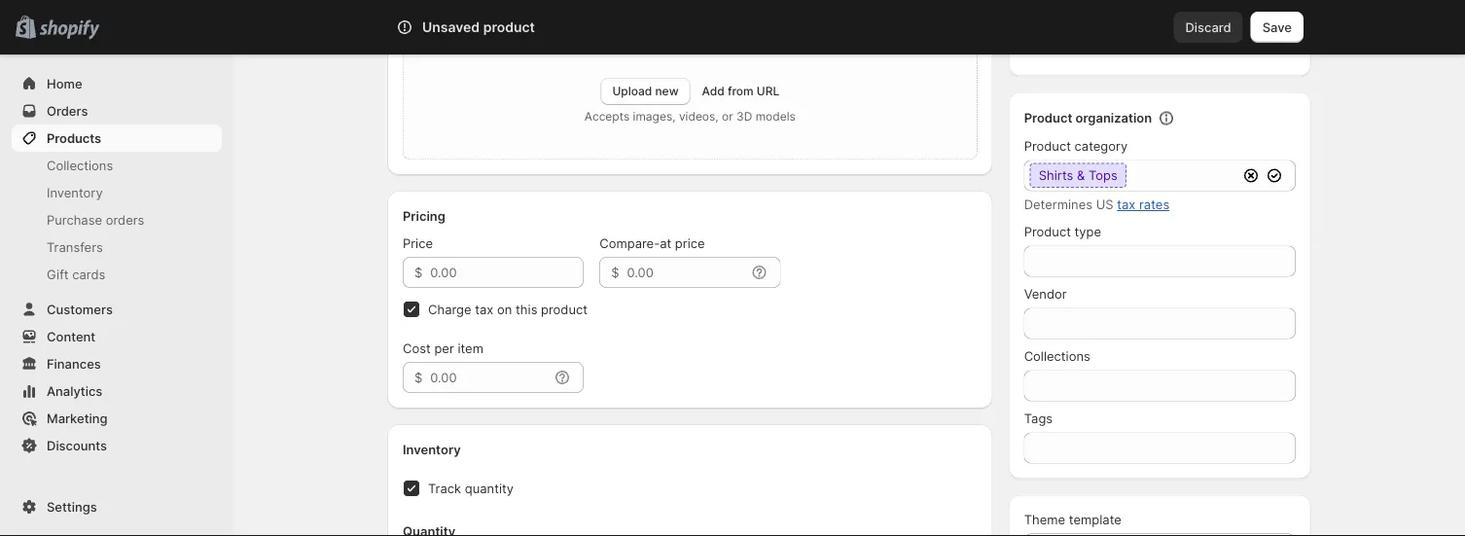 Task type: describe. For each thing, give the bounding box(es) containing it.
per
[[434, 341, 454, 356]]

home
[[47, 76, 82, 91]]

price
[[403, 235, 433, 251]]

cost
[[403, 341, 431, 356]]

states
[[1187, 36, 1225, 51]]

products
[[47, 130, 101, 145]]

theme template
[[1024, 512, 1122, 527]]

gift
[[47, 267, 69, 282]]

media
[[407, 10, 444, 25]]

accepts images, videos, or 3d models
[[585, 109, 796, 124]]

and
[[1118, 36, 1140, 51]]

home link
[[12, 70, 222, 97]]

unsaved
[[422, 19, 480, 36]]

product category
[[1024, 139, 1128, 154]]

purchase orders
[[47, 212, 144, 227]]

add
[[702, 84, 725, 98]]

orders link
[[12, 97, 222, 125]]

$ for compare-at price
[[611, 265, 619, 280]]

determines
[[1024, 197, 1093, 212]]

category
[[1075, 139, 1128, 154]]

item
[[458, 341, 484, 356]]

discard
[[1185, 19, 1231, 35]]

rates
[[1139, 197, 1170, 212]]

international
[[1040, 36, 1114, 51]]

inventory inside inventory link
[[47, 185, 103, 200]]

url
[[757, 84, 780, 98]]

charge tax on this product
[[428, 302, 588, 317]]

unsaved product
[[422, 19, 535, 36]]

save button
[[1251, 12, 1304, 43]]

discounts
[[47, 438, 107, 453]]

shopify image
[[39, 20, 99, 39]]

models
[[756, 109, 796, 124]]

orders
[[47, 103, 88, 118]]

or
[[722, 109, 733, 124]]

products link
[[12, 125, 222, 152]]

Product category text field
[[1024, 160, 1238, 191]]

track
[[428, 481, 461, 496]]

search
[[482, 19, 524, 35]]

pricing
[[403, 208, 445, 223]]

compare-
[[600, 235, 660, 251]]

videos,
[[679, 109, 719, 124]]

discard button
[[1174, 12, 1243, 43]]

type
[[1075, 224, 1101, 239]]

customers
[[47, 302, 113, 317]]

quantity
[[465, 481, 514, 496]]

international and united states
[[1040, 36, 1225, 51]]

cost per item
[[403, 341, 484, 356]]

analytics link
[[12, 377, 222, 405]]

Price text field
[[430, 257, 584, 288]]

new
[[655, 84, 679, 98]]

content
[[47, 329, 96, 344]]

content link
[[12, 323, 222, 350]]

compare-at price
[[600, 235, 705, 251]]



Task type: vqa. For each thing, say whether or not it's contained in the screenshot.
videos,
yes



Task type: locate. For each thing, give the bounding box(es) containing it.
0 vertical spatial inventory
[[47, 185, 103, 200]]

0 horizontal spatial tax
[[475, 302, 494, 317]]

1 horizontal spatial tax
[[1117, 197, 1136, 212]]

0 vertical spatial collections
[[47, 158, 113, 173]]

charge
[[428, 302, 471, 317]]

at
[[660, 235, 672, 251]]

product organization
[[1024, 110, 1152, 126]]

inventory
[[47, 185, 103, 200], [403, 442, 461, 457]]

finances link
[[12, 350, 222, 377]]

3 product from the top
[[1024, 224, 1071, 239]]

0 horizontal spatial collections
[[47, 158, 113, 173]]

tax rates link
[[1117, 197, 1170, 212]]

inventory link
[[12, 179, 222, 206]]

purchase
[[47, 212, 102, 227]]

discounts link
[[12, 432, 222, 459]]

upload new
[[612, 84, 679, 98]]

1 vertical spatial product
[[541, 302, 588, 317]]

$ for cost per item
[[414, 370, 423, 385]]

0 horizontal spatial product
[[483, 19, 535, 36]]

customers link
[[12, 296, 222, 323]]

$ down cost
[[414, 370, 423, 385]]

1 vertical spatial collections
[[1024, 349, 1090, 364]]

2 product from the top
[[1024, 139, 1071, 154]]

determines us tax rates
[[1024, 197, 1170, 212]]

Collections text field
[[1024, 370, 1296, 401]]

tax left on
[[475, 302, 494, 317]]

Cost per item text field
[[430, 362, 549, 393]]

vendor
[[1024, 287, 1067, 302]]

gift cards link
[[12, 261, 222, 288]]

1 horizontal spatial collections
[[1024, 349, 1090, 364]]

product right this
[[541, 302, 588, 317]]

organization
[[1076, 110, 1152, 126]]

transfers link
[[12, 233, 222, 261]]

product right unsaved
[[483, 19, 535, 36]]

transfers
[[47, 239, 103, 254]]

finances
[[47, 356, 101, 371]]

united
[[1144, 36, 1183, 51]]

0 vertical spatial tax
[[1117, 197, 1136, 212]]

0 vertical spatial product
[[1024, 110, 1072, 126]]

tax right 'us'
[[1117, 197, 1136, 212]]

collections link
[[12, 152, 222, 179]]

$ down compare-
[[611, 265, 619, 280]]

Vendor text field
[[1024, 308, 1296, 339]]

marketing
[[47, 411, 108, 426]]

3d
[[737, 109, 752, 124]]

track quantity
[[428, 481, 514, 496]]

product for product category
[[1024, 139, 1071, 154]]

analytics
[[47, 383, 102, 398]]

product down determines
[[1024, 224, 1071, 239]]

1 horizontal spatial product
[[541, 302, 588, 317]]

orders
[[106, 212, 144, 227]]

1 vertical spatial product
[[1024, 139, 1071, 154]]

Tags text field
[[1024, 432, 1296, 464]]

product type
[[1024, 224, 1101, 239]]

collections down products
[[47, 158, 113, 173]]

upload
[[612, 84, 652, 98]]

0 horizontal spatial inventory
[[47, 185, 103, 200]]

0 vertical spatial product
[[483, 19, 535, 36]]

1 vertical spatial inventory
[[403, 442, 461, 457]]

inventory up track
[[403, 442, 461, 457]]

us
[[1096, 197, 1114, 212]]

$
[[414, 265, 423, 280], [611, 265, 619, 280], [414, 370, 423, 385]]

template
[[1069, 512, 1122, 527]]

product down 'product organization'
[[1024, 139, 1071, 154]]

inventory up purchase
[[47, 185, 103, 200]]

search button
[[450, 12, 1015, 43]]

1 vertical spatial tax
[[475, 302, 494, 317]]

save
[[1263, 19, 1292, 35]]

collections down vendor
[[1024, 349, 1090, 364]]

marketing link
[[12, 405, 222, 432]]

on
[[497, 302, 512, 317]]

settings link
[[12, 493, 222, 521]]

Product type text field
[[1024, 246, 1296, 277]]

$ down price
[[414, 265, 423, 280]]

Compare-at price text field
[[627, 257, 746, 288]]

1 product from the top
[[1024, 110, 1072, 126]]

upload new button
[[601, 78, 690, 105]]

price
[[675, 235, 705, 251]]

tags
[[1024, 411, 1053, 426]]

theme
[[1024, 512, 1065, 527]]

add from url
[[702, 84, 780, 98]]

gift cards
[[47, 267, 105, 282]]

this
[[516, 302, 537, 317]]

2 vertical spatial product
[[1024, 224, 1071, 239]]

product
[[483, 19, 535, 36], [541, 302, 588, 317]]

1 horizontal spatial inventory
[[403, 442, 461, 457]]

product up the product category
[[1024, 110, 1072, 126]]

purchase orders link
[[12, 206, 222, 233]]

$ for price
[[414, 265, 423, 280]]

product for product type
[[1024, 224, 1071, 239]]

settings
[[47, 499, 97, 514]]

cards
[[72, 267, 105, 282]]

product for product organization
[[1024, 110, 1072, 126]]

from
[[728, 84, 754, 98]]

product
[[1024, 110, 1072, 126], [1024, 139, 1071, 154], [1024, 224, 1071, 239]]

add from url button
[[702, 84, 780, 98]]

tax
[[1117, 197, 1136, 212], [475, 302, 494, 317]]

collections
[[47, 158, 113, 173], [1024, 349, 1090, 364]]

accepts
[[585, 109, 630, 124]]

images,
[[633, 109, 676, 124]]



